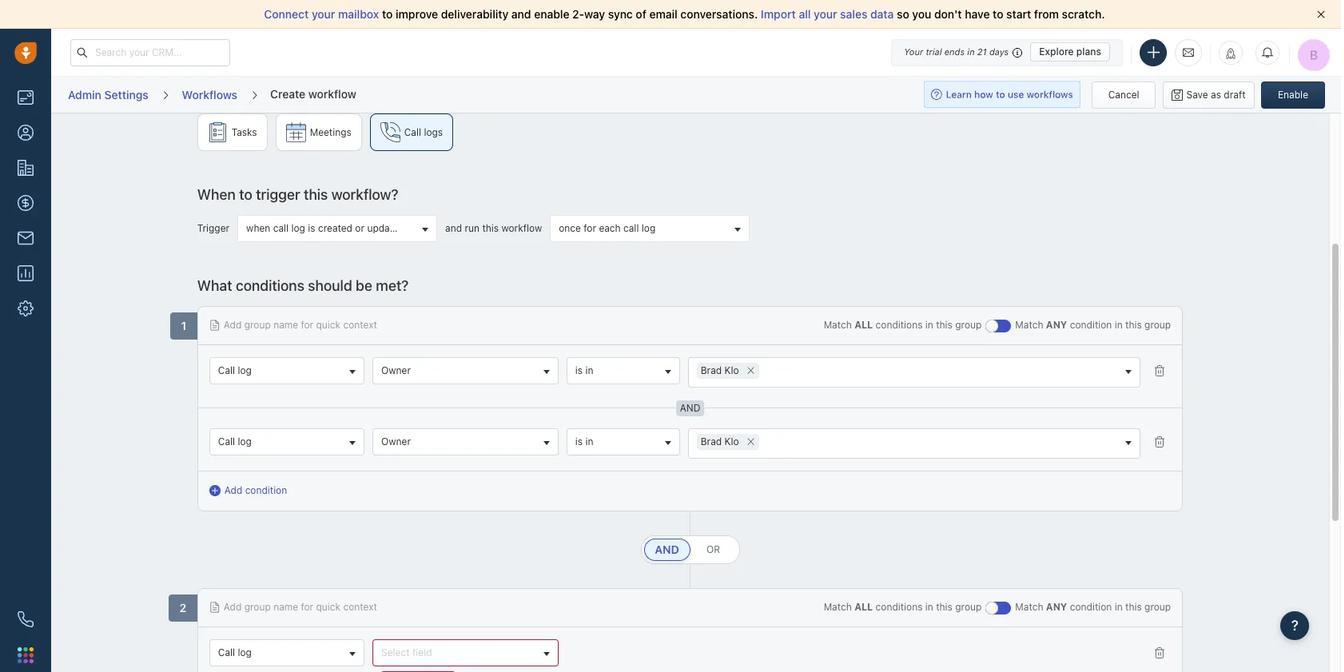 Task type: describe. For each thing, give the bounding box(es) containing it.
trigger
[[197, 222, 230, 234]]

email
[[650, 7, 678, 21]]

klo for second "×" button from the bottom
[[725, 365, 739, 377]]

when
[[197, 186, 236, 203]]

your trial ends in 21 days
[[904, 46, 1009, 57]]

call logs
[[404, 126, 443, 138]]

match all conditions in this group for first call log button from the bottom of the page
[[824, 601, 982, 613]]

Search your CRM... text field
[[70, 39, 230, 66]]

1 vertical spatial add
[[224, 484, 242, 496]]

save as draft
[[1187, 88, 1246, 100]]

create
[[270, 87, 305, 101]]

email image
[[1183, 45, 1194, 59]]

call log for first call log button from the bottom of the page
[[218, 647, 252, 659]]

workflows link
[[181, 82, 238, 107]]

quick for second "×" button from the bottom call log button
[[316, 319, 341, 331]]

close image
[[1317, 10, 1325, 18]]

0 vertical spatial conditions
[[236, 277, 304, 294]]

once for each call log
[[559, 222, 656, 234]]

what conditions should be met?
[[197, 277, 409, 294]]

when to trigger this workflow?
[[197, 186, 399, 203]]

call log for second "×" button from the bottom call log button
[[218, 365, 252, 377]]

settings
[[104, 88, 148, 101]]

1 horizontal spatial workflow
[[502, 222, 542, 234]]

connect
[[264, 7, 309, 21]]

brad for second "×" button from the bottom
[[701, 365, 722, 377]]

sales
[[840, 7, 868, 21]]

when
[[246, 222, 270, 234]]

call log button for first "×" button from the bottom of the page
[[209, 428, 365, 456]]

brad for first "×" button from the bottom of the page
[[701, 436, 722, 448]]

2 call from the left
[[624, 222, 639, 234]]

should
[[308, 277, 352, 294]]

of
[[636, 7, 647, 21]]

once
[[559, 222, 581, 234]]

your
[[904, 46, 923, 57]]

ends
[[945, 46, 965, 57]]

improve
[[396, 7, 438, 21]]

don't
[[934, 7, 962, 21]]

add for second "×" button from the bottom call log button
[[224, 319, 242, 331]]

cancel button
[[1092, 81, 1156, 108]]

run
[[465, 222, 480, 234]]

any for first call log button from the bottom of the page
[[1046, 601, 1067, 613]]

days
[[990, 46, 1009, 57]]

context for first call log button from the bottom of the page
[[343, 601, 377, 613]]

explore plans link
[[1031, 42, 1110, 62]]

and run this workflow
[[445, 222, 542, 234]]

condition for second "×" button from the bottom call log button
[[1070, 319, 1112, 331]]

connect your mailbox link
[[264, 7, 382, 21]]

connect your mailbox to improve deliverability and enable 2-way sync of email conversations. import all your sales data so you don't have to start from scratch.
[[264, 7, 1105, 21]]

workflow?
[[331, 186, 399, 203]]

add condition
[[224, 484, 287, 496]]

match any condition in this group for second "×" button from the bottom call log button
[[1015, 319, 1171, 331]]

have
[[965, 7, 990, 21]]

as
[[1211, 88, 1221, 100]]

is in for is in button related to first "×" button from the bottom of the page
[[575, 436, 593, 448]]

from
[[1034, 7, 1059, 21]]

× for second "×" button from the bottom
[[747, 361, 755, 378]]

is for second "×" button from the bottom call log button
[[575, 365, 583, 377]]

admin settings link
[[67, 82, 149, 107]]

owner button for second "×" button from the bottom call log button
[[373, 357, 559, 385]]

each
[[599, 222, 621, 234]]

add condition link
[[209, 484, 287, 498]]

admin settings
[[68, 88, 148, 101]]

1 vertical spatial condition
[[245, 484, 287, 496]]

1 × button from the top
[[743, 361, 759, 379]]

select
[[381, 647, 410, 659]]

klo for first "×" button from the bottom of the page
[[725, 436, 739, 448]]

created
[[318, 222, 353, 234]]

conversations.
[[681, 7, 758, 21]]

import
[[761, 7, 796, 21]]

owner for second "×" button from the bottom call log button
[[381, 365, 411, 377]]

import all your sales data link
[[761, 7, 897, 21]]

sync
[[608, 7, 633, 21]]

explore
[[1039, 46, 1074, 58]]

all for first call log button from the bottom of the page
[[855, 601, 873, 613]]

select field button
[[373, 640, 559, 667]]

enable
[[534, 7, 570, 21]]

brad klo for second "×" button from the bottom
[[701, 365, 739, 377]]

so
[[897, 7, 909, 21]]

you
[[912, 7, 932, 21]]

log for first "×" button from the bottom of the page's call log button
[[238, 436, 252, 448]]

is for first "×" button from the bottom of the page's call log button
[[575, 436, 583, 448]]

enable
[[1278, 88, 1309, 100]]

all
[[799, 7, 811, 21]]

once for each call log button
[[550, 215, 750, 242]]

data
[[871, 7, 894, 21]]



Task type: vqa. For each thing, say whether or not it's contained in the screenshot.
top Match All Conditions In This Group
yes



Task type: locate. For each thing, give the bounding box(es) containing it.
name
[[273, 319, 298, 331], [273, 601, 298, 613]]

add group name for quick context for first call log button from the bottom of the page
[[224, 601, 377, 613]]

add for first call log button from the bottom of the page
[[224, 601, 242, 613]]

save as draft button
[[1163, 81, 1255, 108]]

meetings
[[310, 126, 352, 138]]

1 any from the top
[[1046, 319, 1067, 331]]

2 vertical spatial conditions
[[876, 601, 923, 613]]

way
[[584, 7, 605, 21]]

0 vertical spatial quick
[[316, 319, 341, 331]]

0 vertical spatial × button
[[743, 361, 759, 379]]

save
[[1187, 88, 1208, 100]]

1 vertical spatial any
[[1046, 601, 1067, 613]]

2 × button from the top
[[743, 432, 759, 450]]

for inside button
[[584, 222, 596, 234]]

0 vertical spatial is
[[308, 222, 315, 234]]

conditions for second "×" button from the bottom call log button
[[876, 319, 923, 331]]

1 vertical spatial brad
[[701, 436, 722, 448]]

call logs button
[[370, 114, 453, 151]]

your left mailbox
[[312, 7, 335, 21]]

match all conditions in this group
[[824, 319, 982, 331], [824, 601, 982, 613]]

group
[[197, 114, 1183, 159]]

0 vertical spatial any
[[1046, 319, 1067, 331]]

to
[[382, 7, 393, 21], [993, 7, 1004, 21], [239, 186, 252, 203]]

for for second "×" button from the bottom call log button
[[301, 319, 314, 331]]

1 brad from the top
[[701, 365, 722, 377]]

this
[[304, 186, 328, 203], [482, 222, 499, 234], [936, 319, 953, 331], [1126, 319, 1142, 331], [936, 601, 953, 613], [1126, 601, 1142, 613]]

your right all
[[814, 7, 837, 21]]

1 is in button from the top
[[567, 357, 680, 385]]

trial
[[926, 46, 942, 57]]

name for first call log button from the bottom of the page
[[273, 601, 298, 613]]

0 vertical spatial call log button
[[209, 357, 365, 385]]

2 vertical spatial is
[[575, 436, 583, 448]]

context
[[343, 319, 377, 331], [343, 601, 377, 613]]

× button
[[743, 361, 759, 379], [743, 432, 759, 450]]

or
[[355, 222, 365, 234], [707, 544, 720, 556]]

workflows
[[182, 88, 237, 101]]

klo
[[725, 365, 739, 377], [725, 436, 739, 448]]

call
[[404, 126, 421, 138], [218, 365, 235, 377], [218, 436, 235, 448], [218, 647, 235, 659]]

0 vertical spatial brad klo
[[701, 365, 739, 377]]

1 vertical spatial conditions
[[876, 319, 923, 331]]

deliverability
[[441, 7, 509, 21]]

1 vertical spatial for
[[301, 319, 314, 331]]

0 vertical spatial name
[[273, 319, 298, 331]]

workflow up meetings
[[308, 87, 356, 101]]

2 vertical spatial call log
[[218, 647, 252, 659]]

is in button for second "×" button from the bottom
[[567, 357, 680, 385]]

2 is in from the top
[[575, 436, 593, 448]]

cancel
[[1109, 88, 1140, 100]]

add group name for quick context for second "×" button from the bottom call log button
[[224, 319, 377, 331]]

call
[[273, 222, 289, 234], [624, 222, 639, 234]]

all
[[855, 319, 873, 331], [855, 601, 873, 613]]

0 vertical spatial workflow
[[308, 87, 356, 101]]

0 vertical spatial match all conditions in this group
[[824, 319, 982, 331]]

call log button for second "×" button from the bottom
[[209, 357, 365, 385]]

to left start
[[993, 7, 1004, 21]]

21
[[977, 46, 987, 57]]

× for first "×" button from the bottom of the page
[[747, 432, 755, 449]]

tasks
[[232, 126, 257, 138]]

1 match all conditions in this group from the top
[[824, 319, 982, 331]]

1 your from the left
[[312, 7, 335, 21]]

1 call log from the top
[[218, 365, 252, 377]]

draft
[[1224, 88, 1246, 100]]

0 vertical spatial condition
[[1070, 319, 1112, 331]]

2 any from the top
[[1046, 601, 1067, 613]]

1 context from the top
[[343, 319, 377, 331]]

for
[[584, 222, 596, 234], [301, 319, 314, 331], [301, 601, 314, 613]]

1 horizontal spatial or
[[707, 544, 720, 556]]

any for second "×" button from the bottom call log button
[[1046, 319, 1067, 331]]

0 vertical spatial brad
[[701, 365, 722, 377]]

owner
[[381, 365, 411, 377], [381, 436, 411, 448]]

0 vertical spatial is in
[[575, 365, 593, 377]]

owner for first "×" button from the bottom of the page's call log button
[[381, 436, 411, 448]]

freshworks switcher image
[[18, 647, 34, 663]]

phone image
[[18, 612, 34, 628]]

when call log is created or updated button
[[238, 215, 437, 242]]

0 vertical spatial call log
[[218, 365, 252, 377]]

2 call log from the top
[[218, 436, 252, 448]]

1 vertical spatial call log button
[[209, 428, 365, 456]]

plans
[[1077, 46, 1102, 58]]

be
[[356, 277, 372, 294]]

call inside button
[[404, 126, 421, 138]]

name for second "×" button from the bottom call log button
[[273, 319, 298, 331]]

meetings button
[[275, 114, 362, 151]]

1 call log button from the top
[[209, 357, 365, 385]]

2 match all conditions in this group from the top
[[824, 601, 982, 613]]

group containing tasks
[[197, 114, 1183, 159]]

2 brad from the top
[[701, 436, 722, 448]]

trigger
[[256, 186, 300, 203]]

2 horizontal spatial to
[[993, 7, 1004, 21]]

1 horizontal spatial call
[[624, 222, 639, 234]]

1 vertical spatial match any condition in this group
[[1015, 601, 1171, 613]]

2 context from the top
[[343, 601, 377, 613]]

1 vertical spatial ×
[[747, 432, 755, 449]]

owner button for first "×" button from the bottom of the page's call log button
[[373, 428, 559, 456]]

1 vertical spatial add group name for quick context
[[224, 601, 377, 613]]

2 vertical spatial call log button
[[209, 640, 365, 667]]

add
[[224, 319, 242, 331], [224, 484, 242, 496], [224, 601, 242, 613]]

call right each at the top left of the page
[[624, 222, 639, 234]]

×
[[747, 361, 755, 378], [747, 432, 755, 449]]

1 vertical spatial quick
[[316, 601, 341, 613]]

start
[[1007, 7, 1031, 21]]

0 horizontal spatial call
[[273, 222, 289, 234]]

tasks button
[[197, 114, 268, 151]]

2 add group name for quick context from the top
[[224, 601, 377, 613]]

call log
[[218, 365, 252, 377], [218, 436, 252, 448], [218, 647, 252, 659]]

2 call log button from the top
[[209, 428, 365, 456]]

condition
[[1070, 319, 1112, 331], [245, 484, 287, 496], [1070, 601, 1112, 613]]

1 × from the top
[[747, 361, 755, 378]]

is in button
[[567, 357, 680, 385], [567, 428, 680, 456]]

1 vertical spatial is in button
[[567, 428, 680, 456]]

0 horizontal spatial your
[[312, 7, 335, 21]]

3 call log from the top
[[218, 647, 252, 659]]

1 vertical spatial name
[[273, 601, 298, 613]]

match any condition in this group
[[1015, 319, 1171, 331], [1015, 601, 1171, 613]]

2 name from the top
[[273, 601, 298, 613]]

is
[[308, 222, 315, 234], [575, 365, 583, 377], [575, 436, 583, 448]]

match all conditions in this group for second "×" button from the bottom call log button
[[824, 319, 982, 331]]

to right mailbox
[[382, 7, 393, 21]]

for for first call log button from the bottom of the page
[[301, 601, 314, 613]]

0 vertical spatial add
[[224, 319, 242, 331]]

quick
[[316, 319, 341, 331], [316, 601, 341, 613]]

2 owner from the top
[[381, 436, 411, 448]]

mailbox
[[338, 7, 379, 21]]

1 vertical spatial match all conditions in this group
[[824, 601, 982, 613]]

2 all from the top
[[855, 601, 873, 613]]

updated
[[367, 222, 405, 234]]

log for second "×" button from the bottom call log button
[[238, 365, 252, 377]]

match
[[824, 319, 852, 331], [1015, 319, 1044, 331], [824, 601, 852, 613], [1015, 601, 1044, 613]]

match any condition in this group for first call log button from the bottom of the page
[[1015, 601, 1171, 613]]

select field
[[381, 647, 432, 659]]

1 call from the left
[[273, 222, 289, 234]]

0 vertical spatial ×
[[747, 361, 755, 378]]

admin
[[68, 88, 101, 101]]

and link
[[644, 539, 690, 561], [644, 539, 690, 561]]

or link
[[690, 539, 737, 561]]

2 your from the left
[[814, 7, 837, 21]]

1 add group name for quick context from the top
[[224, 319, 377, 331]]

1 all from the top
[[855, 319, 873, 331]]

1 horizontal spatial your
[[814, 7, 837, 21]]

1 name from the top
[[273, 319, 298, 331]]

2 quick from the top
[[316, 601, 341, 613]]

1 vertical spatial × button
[[743, 432, 759, 450]]

log for first call log button from the bottom of the page
[[238, 647, 252, 659]]

is inside button
[[308, 222, 315, 234]]

is in button for first "×" button from the bottom of the page
[[567, 428, 680, 456]]

1 vertical spatial klo
[[725, 436, 739, 448]]

0 vertical spatial owner button
[[373, 357, 559, 385]]

1 owner button from the top
[[373, 357, 559, 385]]

1 quick from the top
[[316, 319, 341, 331]]

1 klo from the top
[[725, 365, 739, 377]]

2 vertical spatial for
[[301, 601, 314, 613]]

log
[[291, 222, 305, 234], [642, 222, 656, 234], [238, 365, 252, 377], [238, 436, 252, 448], [238, 647, 252, 659]]

0 horizontal spatial to
[[239, 186, 252, 203]]

what
[[197, 277, 232, 294]]

1 vertical spatial call log
[[218, 436, 252, 448]]

2 match any condition in this group from the top
[[1015, 601, 1171, 613]]

any
[[1046, 319, 1067, 331], [1046, 601, 1067, 613]]

1 is in from the top
[[575, 365, 593, 377]]

group
[[244, 319, 271, 331], [955, 319, 982, 331], [1145, 319, 1171, 331], [244, 601, 271, 613], [955, 601, 982, 613], [1145, 601, 1171, 613]]

0 vertical spatial owner
[[381, 365, 411, 377]]

1 brad klo from the top
[[701, 365, 739, 377]]

met?
[[376, 277, 409, 294]]

1 vertical spatial or
[[707, 544, 720, 556]]

0 horizontal spatial or
[[355, 222, 365, 234]]

1 vertical spatial context
[[343, 601, 377, 613]]

to right the 'when'
[[239, 186, 252, 203]]

your
[[312, 7, 335, 21], [814, 7, 837, 21]]

when call log is created or updated
[[246, 222, 405, 234]]

field
[[412, 647, 432, 659]]

2 vertical spatial add
[[224, 601, 242, 613]]

None search field
[[759, 363, 779, 380]]

0 vertical spatial all
[[855, 319, 873, 331]]

or inside button
[[355, 222, 365, 234]]

0 vertical spatial is in button
[[567, 357, 680, 385]]

0 vertical spatial context
[[343, 319, 377, 331]]

in
[[967, 46, 975, 57], [926, 319, 933, 331], [1115, 319, 1123, 331], [585, 365, 593, 377], [585, 436, 593, 448], [926, 601, 933, 613], [1115, 601, 1123, 613]]

quick for first call log button from the bottom of the page
[[316, 601, 341, 613]]

0 vertical spatial klo
[[725, 365, 739, 377]]

1 match any condition in this group from the top
[[1015, 319, 1171, 331]]

call right when
[[273, 222, 289, 234]]

1 vertical spatial workflow
[[502, 222, 542, 234]]

1 vertical spatial all
[[855, 601, 873, 613]]

2 owner button from the top
[[373, 428, 559, 456]]

1 vertical spatial is in
[[575, 436, 593, 448]]

2 is in button from the top
[[567, 428, 680, 456]]

is in
[[575, 365, 593, 377], [575, 436, 593, 448]]

2 klo from the top
[[725, 436, 739, 448]]

0 vertical spatial or
[[355, 222, 365, 234]]

condition for first call log button from the bottom of the page
[[1070, 601, 1112, 613]]

brad klo for first "×" button from the bottom of the page
[[701, 436, 739, 448]]

logs
[[424, 126, 443, 138]]

create workflow
[[270, 87, 356, 101]]

phone element
[[10, 604, 42, 636]]

2 brad klo from the top
[[701, 436, 739, 448]]

call log for first "×" button from the bottom of the page's call log button
[[218, 436, 252, 448]]

0 vertical spatial match any condition in this group
[[1015, 319, 1171, 331]]

1 vertical spatial is
[[575, 365, 583, 377]]

0 vertical spatial add group name for quick context
[[224, 319, 377, 331]]

0 vertical spatial for
[[584, 222, 596, 234]]

1 horizontal spatial to
[[382, 7, 393, 21]]

enable button
[[1261, 81, 1325, 108]]

workflow left once
[[502, 222, 542, 234]]

3 call log button from the top
[[209, 640, 365, 667]]

conditions for first call log button from the bottom of the page
[[876, 601, 923, 613]]

1 vertical spatial owner
[[381, 436, 411, 448]]

scratch.
[[1062, 7, 1105, 21]]

None search field
[[759, 434, 779, 451]]

explore plans
[[1039, 46, 1102, 58]]

all for second "×" button from the bottom call log button
[[855, 319, 873, 331]]

1 vertical spatial owner button
[[373, 428, 559, 456]]

is in for second "×" button from the bottom's is in button
[[575, 365, 593, 377]]

context for second "×" button from the bottom call log button
[[343, 319, 377, 331]]

and
[[512, 7, 531, 21], [445, 222, 462, 234], [655, 543, 679, 556], [657, 544, 677, 556]]

1 owner from the top
[[381, 365, 411, 377]]

0 horizontal spatial workflow
[[308, 87, 356, 101]]

1 vertical spatial brad klo
[[701, 436, 739, 448]]

2-
[[572, 7, 584, 21]]

2 vertical spatial condition
[[1070, 601, 1112, 613]]

2 × from the top
[[747, 432, 755, 449]]



